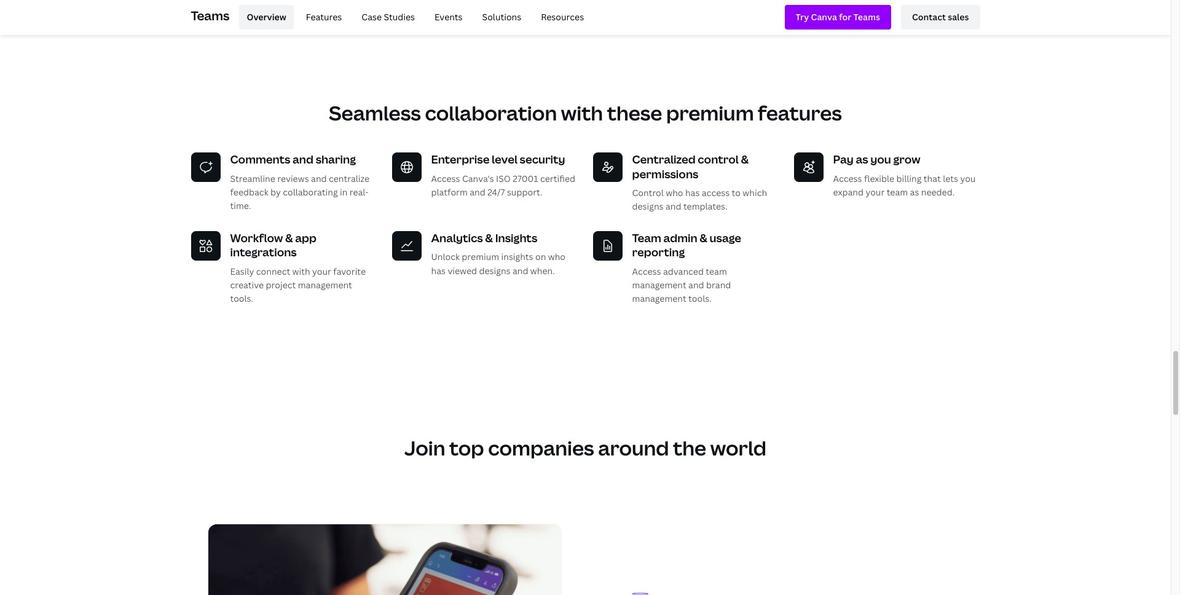 Task type: describe. For each thing, give the bounding box(es) containing it.
and up reviews
[[293, 152, 314, 167]]

on
[[536, 251, 546, 263]]

real-
[[350, 186, 369, 198]]

seamless collaboration with these premium features
[[329, 99, 843, 126]]

project
[[266, 279, 296, 291]]

1 horizontal spatial with
[[561, 99, 603, 126]]

tools. for easily
[[230, 293, 253, 305]]

brand
[[707, 279, 731, 291]]

around
[[599, 435, 669, 461]]

features
[[306, 11, 342, 23]]

& inside workflow & app integrations easily connect with your favorite creative project management tools.
[[285, 230, 293, 245]]

insights
[[495, 230, 538, 245]]

support.
[[507, 186, 543, 198]]

app
[[295, 230, 317, 245]]

& inside team admin & usage reporting access advanced team management and brand management tools.
[[700, 230, 708, 245]]

designs for unlock
[[479, 265, 511, 276]]

solutions link
[[475, 5, 529, 30]]

sharing
[[316, 152, 356, 167]]

centralize
[[329, 173, 370, 184]]

0 vertical spatial as
[[856, 152, 869, 167]]

and inside centralized control & permissions control who has access to which designs and templates.
[[666, 201, 682, 212]]

and inside enterprise level security access canva's iso 27001 certified platform and 24/7 support.
[[470, 186, 486, 198]]

grow
[[894, 152, 921, 167]]

team
[[633, 230, 662, 245]]

favorite
[[334, 265, 366, 277]]

by
[[271, 186, 281, 198]]

pay as you grow access flexible billing that lets you expand your team as needed.
[[834, 152, 976, 198]]

enterprise level security access canva's iso 27001 certified platform and 24/7 support.
[[431, 152, 576, 198]]

reporting
[[633, 245, 685, 260]]

canva's
[[462, 173, 494, 184]]

who inside centralized control & permissions control who has access to which designs and templates.
[[666, 187, 684, 199]]

and up collaborating
[[311, 173, 327, 184]]

pay
[[834, 152, 854, 167]]

lets
[[944, 173, 959, 184]]

access inside enterprise level security access canva's iso 27001 certified platform and 24/7 support.
[[431, 173, 460, 184]]

when.
[[531, 265, 555, 276]]

tools. for reporting
[[689, 293, 712, 305]]

viewed
[[448, 265, 477, 276]]

streamline
[[230, 173, 275, 184]]

management for team admin & usage reporting
[[633, 293, 687, 305]]

with inside workflow & app integrations easily connect with your favorite creative project management tools.
[[292, 265, 310, 277]]

join
[[405, 435, 446, 461]]

time.
[[230, 200, 251, 212]]

menu bar inside teams element
[[235, 5, 592, 30]]

workflow & app integrations easily connect with your favorite creative project management tools.
[[230, 230, 366, 305]]

overview link
[[239, 5, 294, 30]]

who inside analytics & insights unlock premium insights on who has viewed designs and when.
[[548, 251, 566, 263]]

admin
[[664, 230, 698, 245]]

needed.
[[922, 186, 955, 198]]

features link
[[299, 5, 350, 30]]

case studies
[[362, 11, 415, 23]]

enterprise
[[431, 152, 490, 167]]

in
[[340, 186, 348, 198]]

companies
[[488, 435, 595, 461]]

solutions
[[483, 11, 522, 23]]

iso
[[496, 173, 511, 184]]

centralized control & permissions control who has access to which designs and templates.
[[633, 152, 768, 212]]

team inside pay as you grow access flexible billing that lets you expand your team as needed.
[[887, 186, 908, 198]]

your inside pay as you grow access flexible billing that lets you expand your team as needed.
[[866, 186, 885, 198]]

contact sales image
[[913, 10, 970, 24]]

features
[[758, 99, 843, 126]]

billing
[[897, 173, 922, 184]]

control
[[698, 152, 739, 167]]

level
[[492, 152, 518, 167]]

comments and sharing streamline reviews and centralize feedback by collaborating in real- time.
[[230, 152, 370, 212]]

top
[[450, 435, 484, 461]]

flexible
[[865, 173, 895, 184]]

feedback
[[230, 186, 269, 198]]

security
[[520, 152, 566, 167]]

platform
[[431, 186, 468, 198]]

seamless
[[329, 99, 421, 126]]

creative
[[230, 279, 264, 291]]



Task type: locate. For each thing, give the bounding box(es) containing it.
studies
[[384, 11, 415, 23]]

menu bar
[[235, 5, 592, 30]]

1 horizontal spatial premium
[[667, 99, 754, 126]]

1 vertical spatial who
[[548, 251, 566, 263]]

workflow
[[230, 230, 283, 245]]

with left these at right top
[[561, 99, 603, 126]]

usage
[[710, 230, 742, 245]]

and inside team admin & usage reporting access advanced team management and brand management tools.
[[689, 279, 705, 291]]

with
[[561, 99, 603, 126], [292, 265, 310, 277]]

as right pay
[[856, 152, 869, 167]]

1 horizontal spatial you
[[961, 173, 976, 184]]

0 horizontal spatial as
[[856, 152, 869, 167]]

1 vertical spatial you
[[961, 173, 976, 184]]

0 vertical spatial team
[[887, 186, 908, 198]]

join top companies around the world
[[405, 435, 767, 461]]

case
[[362, 11, 382, 23]]

1 horizontal spatial as
[[911, 186, 920, 198]]

management for workflow & app integrations
[[298, 279, 352, 291]]

tools. down creative
[[230, 293, 253, 305]]

permissions
[[633, 166, 699, 181]]

management inside workflow & app integrations easily connect with your favorite creative project management tools.
[[298, 279, 352, 291]]

team down the billing
[[887, 186, 908, 198]]

menu bar containing overview
[[235, 5, 592, 30]]

0 horizontal spatial who
[[548, 251, 566, 263]]

unlock
[[431, 251, 460, 263]]

templates.
[[684, 201, 728, 212]]

0 horizontal spatial has
[[431, 265, 446, 276]]

1 horizontal spatial team
[[887, 186, 908, 198]]

0 vertical spatial who
[[666, 187, 684, 199]]

has down unlock
[[431, 265, 446, 276]]

tools.
[[230, 293, 253, 305], [689, 293, 712, 305]]

easily
[[230, 265, 254, 277]]

analytics & insights unlock premium insights on who has viewed designs and when.
[[431, 230, 566, 276]]

has inside centralized control & permissions control who has access to which designs and templates.
[[686, 187, 700, 199]]

designs inside analytics & insights unlock premium insights on who has viewed designs and when.
[[479, 265, 511, 276]]

premium
[[667, 99, 754, 126], [462, 251, 499, 263]]

24/7
[[488, 186, 505, 198]]

1 vertical spatial your
[[312, 265, 331, 277]]

certified
[[541, 173, 576, 184]]

resources
[[541, 11, 584, 23]]

the
[[673, 435, 707, 461]]

1 horizontal spatial tools.
[[689, 293, 712, 305]]

tools. down brand
[[689, 293, 712, 305]]

and down advanced
[[689, 279, 705, 291]]

collaboration
[[425, 99, 557, 126]]

& inside centralized control & permissions control who has access to which designs and templates.
[[741, 152, 749, 167]]

which
[[743, 187, 768, 199]]

resources link
[[534, 5, 592, 30]]

and down 'canva's'
[[470, 186, 486, 198]]

expand
[[834, 186, 864, 198]]

designs for permissions
[[633, 201, 664, 212]]

with up the project
[[292, 265, 310, 277]]

& right control
[[741, 152, 749, 167]]

&
[[741, 152, 749, 167], [285, 230, 293, 245], [485, 230, 493, 245], [700, 230, 708, 245]]

0 vertical spatial with
[[561, 99, 603, 126]]

designs inside centralized control & permissions control who has access to which designs and templates.
[[633, 201, 664, 212]]

world
[[711, 435, 767, 461]]

& inside analytics & insights unlock premium insights on who has viewed designs and when.
[[485, 230, 493, 245]]

designs down 'insights' on the left of the page
[[479, 265, 511, 276]]

your
[[866, 186, 885, 198], [312, 265, 331, 277]]

centralized
[[633, 152, 696, 167]]

1 horizontal spatial access
[[633, 265, 661, 277]]

your left favorite
[[312, 265, 331, 277]]

0 vertical spatial your
[[866, 186, 885, 198]]

to
[[732, 187, 741, 199]]

integrations
[[230, 245, 297, 260]]

1 vertical spatial with
[[292, 265, 310, 277]]

who down permissions
[[666, 187, 684, 199]]

and left "templates."
[[666, 201, 682, 212]]

has
[[686, 187, 700, 199], [431, 265, 446, 276]]

1 horizontal spatial designs
[[633, 201, 664, 212]]

teams
[[191, 7, 230, 24]]

27001
[[513, 173, 538, 184]]

team inside team admin & usage reporting access advanced team management and brand management tools.
[[706, 265, 727, 277]]

team up brand
[[706, 265, 727, 277]]

insights
[[502, 251, 534, 263]]

control
[[633, 187, 664, 199]]

who right on
[[548, 251, 566, 263]]

1 vertical spatial as
[[911, 186, 920, 198]]

access down reporting
[[633, 265, 661, 277]]

reviews
[[277, 173, 309, 184]]

team admin & usage reporting access advanced team management and brand management tools.
[[633, 230, 742, 305]]

2 tools. from the left
[[689, 293, 712, 305]]

case studies link
[[354, 5, 423, 30]]

who
[[666, 187, 684, 199], [548, 251, 566, 263]]

connect
[[256, 265, 290, 277]]

0 vertical spatial has
[[686, 187, 700, 199]]

premium up 'viewed'
[[462, 251, 499, 263]]

1 vertical spatial premium
[[462, 251, 499, 263]]

and
[[293, 152, 314, 167], [311, 173, 327, 184], [470, 186, 486, 198], [666, 201, 682, 212], [513, 265, 529, 276], [689, 279, 705, 291]]

1 tools. from the left
[[230, 293, 253, 305]]

designs down control
[[633, 201, 664, 212]]

tools. inside team admin & usage reporting access advanced team management and brand management tools.
[[689, 293, 712, 305]]

0 horizontal spatial your
[[312, 265, 331, 277]]

your down flexible at right
[[866, 186, 885, 198]]

1 horizontal spatial has
[[686, 187, 700, 199]]

1 vertical spatial team
[[706, 265, 727, 277]]

0 vertical spatial you
[[871, 152, 892, 167]]

1 horizontal spatial who
[[666, 187, 684, 199]]

0 horizontal spatial you
[[871, 152, 892, 167]]

access
[[431, 173, 460, 184], [834, 173, 863, 184], [633, 265, 661, 277]]

0 horizontal spatial premium
[[462, 251, 499, 263]]

tools. inside workflow & app integrations easily connect with your favorite creative project management tools.
[[230, 293, 253, 305]]

access up expand
[[834, 173, 863, 184]]

has inside analytics & insights unlock premium insights on who has viewed designs and when.
[[431, 265, 446, 276]]

0 vertical spatial premium
[[667, 99, 754, 126]]

as down the billing
[[911, 186, 920, 198]]

events
[[435, 11, 463, 23]]

and down 'insights' on the left of the page
[[513, 265, 529, 276]]

and inside analytics & insights unlock premium insights on who has viewed designs and when.
[[513, 265, 529, 276]]

2 horizontal spatial access
[[834, 173, 863, 184]]

0 vertical spatial designs
[[633, 201, 664, 212]]

& left usage
[[700, 230, 708, 245]]

team
[[887, 186, 908, 198], [706, 265, 727, 277]]

& left app
[[285, 230, 293, 245]]

1 vertical spatial designs
[[479, 265, 511, 276]]

has up "templates."
[[686, 187, 700, 199]]

analytics
[[431, 230, 483, 245]]

access up platform
[[431, 173, 460, 184]]

1 vertical spatial has
[[431, 265, 446, 276]]

teams element
[[191, 0, 981, 34]]

you right lets
[[961, 173, 976, 184]]

that
[[924, 173, 941, 184]]

0 horizontal spatial team
[[706, 265, 727, 277]]

overview
[[247, 11, 286, 23]]

access
[[702, 187, 730, 199]]

0 horizontal spatial designs
[[479, 265, 511, 276]]

advanced
[[664, 265, 704, 277]]

collaborating
[[283, 186, 338, 198]]

you up flexible at right
[[871, 152, 892, 167]]

0 horizontal spatial with
[[292, 265, 310, 277]]

premium inside analytics & insights unlock premium insights on who has viewed designs and when.
[[462, 251, 499, 263]]

designs
[[633, 201, 664, 212], [479, 265, 511, 276]]

management
[[298, 279, 352, 291], [633, 279, 687, 291], [633, 293, 687, 305]]

the daily aus image
[[630, 593, 652, 595]]

0 horizontal spatial access
[[431, 173, 460, 184]]

access inside team admin & usage reporting access advanced team management and brand management tools.
[[633, 265, 661, 277]]

these
[[607, 99, 663, 126]]

events link
[[427, 5, 470, 30]]

as
[[856, 152, 869, 167], [911, 186, 920, 198]]

& left insights
[[485, 230, 493, 245]]

comments
[[230, 152, 291, 167]]

you
[[871, 152, 892, 167], [961, 173, 976, 184]]

0 horizontal spatial tools.
[[230, 293, 253, 305]]

premium for unlock
[[462, 251, 499, 263]]

your inside workflow & app integrations easily connect with your favorite creative project management tools.
[[312, 265, 331, 277]]

1 horizontal spatial your
[[866, 186, 885, 198]]

premium up control
[[667, 99, 754, 126]]

access inside pay as you grow access flexible billing that lets you expand your team as needed.
[[834, 173, 863, 184]]

premium for these
[[667, 99, 754, 126]]



Task type: vqa. For each thing, say whether or not it's contained in the screenshot.
Edit
no



